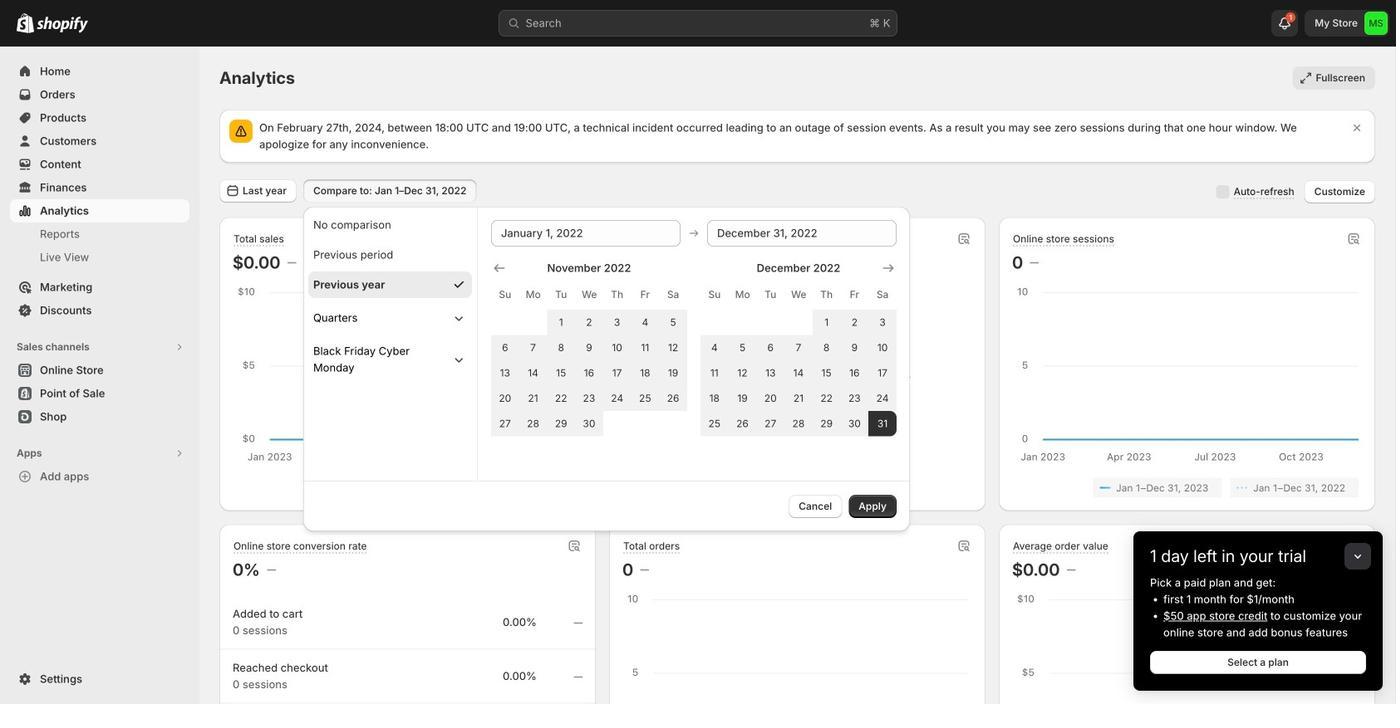 Task type: vqa. For each thing, say whether or not it's contained in the screenshot.
left grid
yes



Task type: locate. For each thing, give the bounding box(es) containing it.
2 list from the left
[[1016, 478, 1359, 498]]

thursday element for friday element corresponding to first monday element
[[603, 280, 631, 310]]

wednesday element
[[575, 280, 603, 310], [785, 280, 813, 310]]

1 thursday element from the left
[[603, 280, 631, 310]]

1 yyyy-mm-dd text field from the left
[[491, 220, 681, 247]]

wednesday element for thursday element related to friday element corresponding to 1st monday element from the right
[[785, 280, 813, 310]]

1 tuesday element from the left
[[547, 280, 575, 310]]

1 friday element from the left
[[631, 280, 659, 310]]

0 horizontal spatial wednesday element
[[575, 280, 603, 310]]

1 horizontal spatial wednesday element
[[785, 280, 813, 310]]

0 horizontal spatial thursday element
[[603, 280, 631, 310]]

0 horizontal spatial saturday element
[[659, 280, 687, 310]]

2 sunday element from the left
[[701, 280, 729, 310]]

1 horizontal spatial friday element
[[841, 280, 869, 310]]

0 horizontal spatial grid
[[491, 260, 687, 437]]

0 horizontal spatial list
[[236, 478, 579, 498]]

thursday element
[[603, 280, 631, 310], [813, 280, 841, 310]]

0 horizontal spatial friday element
[[631, 280, 659, 310]]

0 horizontal spatial yyyy-mm-dd text field
[[491, 220, 681, 247]]

1 horizontal spatial grid
[[701, 260, 897, 437]]

1 sunday element from the left
[[491, 280, 519, 310]]

1 horizontal spatial tuesday element
[[757, 280, 785, 310]]

0 horizontal spatial tuesday element
[[547, 280, 575, 310]]

0 horizontal spatial monday element
[[519, 280, 547, 310]]

thursday element for friday element corresponding to 1st monday element from the right
[[813, 280, 841, 310]]

monday element
[[519, 280, 547, 310], [729, 280, 757, 310]]

1 horizontal spatial saturday element
[[869, 280, 897, 310]]

2 saturday element from the left
[[869, 280, 897, 310]]

1 saturday element from the left
[[659, 280, 687, 310]]

saturday element
[[659, 280, 687, 310], [869, 280, 897, 310]]

2 thursday element from the left
[[813, 280, 841, 310]]

1 wednesday element from the left
[[575, 280, 603, 310]]

sunday element for 1st monday element from the right
[[701, 280, 729, 310]]

wednesday element for friday element corresponding to first monday element thursday element
[[575, 280, 603, 310]]

0 horizontal spatial sunday element
[[491, 280, 519, 310]]

grid
[[491, 260, 687, 437], [701, 260, 897, 437]]

shopify image
[[37, 16, 88, 33]]

1 horizontal spatial sunday element
[[701, 280, 729, 310]]

friday element
[[631, 280, 659, 310], [841, 280, 869, 310]]

1 horizontal spatial list
[[1016, 478, 1359, 498]]

tuesday element
[[547, 280, 575, 310], [757, 280, 785, 310]]

1 horizontal spatial yyyy-mm-dd text field
[[707, 220, 897, 247]]

1 horizontal spatial thursday element
[[813, 280, 841, 310]]

YYYY-MM-DD text field
[[491, 220, 681, 247], [707, 220, 897, 247]]

saturday element for friday element corresponding to 1st monday element from the right
[[869, 280, 897, 310]]

tuesday element for 1st monday element from the right
[[757, 280, 785, 310]]

2 yyyy-mm-dd text field from the left
[[707, 220, 897, 247]]

list
[[236, 478, 579, 498], [1016, 478, 1359, 498]]

2 wednesday element from the left
[[785, 280, 813, 310]]

1 horizontal spatial monday element
[[729, 280, 757, 310]]

2 tuesday element from the left
[[757, 280, 785, 310]]

2 grid from the left
[[701, 260, 897, 437]]

1 grid from the left
[[491, 260, 687, 437]]

sunday element
[[491, 280, 519, 310], [701, 280, 729, 310]]

2 friday element from the left
[[841, 280, 869, 310]]



Task type: describe. For each thing, give the bounding box(es) containing it.
1 monday element from the left
[[519, 280, 547, 310]]

sunday element for first monday element
[[491, 280, 519, 310]]

friday element for 1st monday element from the right
[[841, 280, 869, 310]]

tuesday element for first monday element
[[547, 280, 575, 310]]

my store image
[[1365, 12, 1388, 35]]

friday element for first monday element
[[631, 280, 659, 310]]

2 monday element from the left
[[729, 280, 757, 310]]

saturday element for friday element corresponding to first monday element
[[659, 280, 687, 310]]

1 list from the left
[[236, 478, 579, 498]]

shopify image
[[17, 13, 34, 33]]



